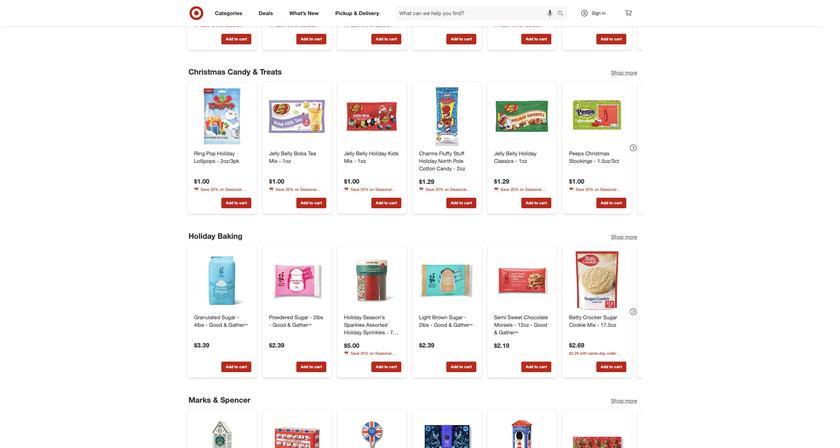 Task type: describe. For each thing, give the bounding box(es) containing it.
jelly belly boba tea mix - 1oz link
[[269, 150, 325, 165]]

17.5oz
[[601, 322, 617, 329]]

$2.69 $2.29 with same-day order services
[[569, 342, 617, 362]]

20% for assorted
[[360, 352, 369, 357]]

sign
[[592, 10, 601, 16]]

$2.69
[[569, 342, 585, 350]]

save 20% on seasonal candy & snacks button for tea
[[269, 187, 326, 198]]

$5.99 - $14.99
[[569, 14, 609, 21]]

20% for kids
[[360, 187, 369, 192]]

holiday inside ring pop holiday lollipops - 2oz/3pk
[[217, 150, 235, 157]]

jelly belly holiday kids mix - 1oz link
[[344, 150, 400, 165]]

candy for ring pop holiday lollipops - 2oz/3pk
[[194, 193, 205, 198]]

light
[[419, 315, 431, 321]]

save 20% on seasonal candy & snacks for holiday
[[419, 187, 467, 198]]

crocker
[[583, 315, 602, 321]]

holiday inside the jelly belly holiday classics - 1oz
[[519, 150, 537, 157]]

peeps christmas stockings - 1.5oz/3ct link
[[569, 150, 625, 165]]

tea
[[308, 150, 316, 157]]

save 20% on seasonal candy & snacks for assorted
[[344, 352, 392, 362]]

semi sweet chocolate morsels - 12oz - good & gather™ link
[[494, 314, 550, 337]]

snacks for -
[[585, 193, 597, 198]]

fluffy
[[439, 150, 452, 157]]

powdered
[[269, 315, 293, 321]]

assorted
[[366, 322, 388, 329]]

peeps
[[569, 150, 584, 157]]

semi
[[494, 315, 506, 321]]

save 20% on seasonal candy & snacks button for lollipops
[[194, 187, 251, 198]]

categories
[[215, 10, 242, 16]]

holiday season's sparkles assorted holiday sprinkles - 7oz - favorite day™
[[344, 315, 399, 344]]

season's
[[363, 315, 385, 321]]

4lbs
[[194, 322, 204, 329]]

12oz
[[518, 322, 529, 329]]

cookie
[[569, 322, 586, 329]]

1oz for holiday
[[358, 158, 366, 165]]

more for spencer
[[625, 398, 637, 405]]

betty
[[569, 315, 582, 321]]

2 more from the top
[[625, 234, 637, 240]]

pickup
[[335, 10, 353, 16]]

snacks for tea
[[285, 193, 297, 198]]

$3.39
[[194, 342, 209, 350]]

marks
[[188, 396, 211, 405]]

jelly for jelly belly holiday kids mix - 1oz
[[344, 150, 355, 157]]

granulated
[[194, 315, 220, 321]]

jelly belly holiday classics - 1oz link
[[494, 150, 550, 165]]

$1.29 for charms fluffy stuff holiday north pole cotton candy - 2oz
[[419, 178, 434, 186]]

$1.29 for jelly belly holiday classics - 1oz
[[494, 178, 509, 185]]

day™
[[368, 337, 380, 344]]

what's new link
[[284, 6, 327, 20]]

1oz inside the jelly belly holiday classics - 1oz
[[519, 158, 527, 165]]

snacks for kids
[[360, 193, 372, 198]]

candy for jelly belly boba tea mix - 1oz
[[269, 193, 280, 198]]

powdered sugar - 2lbs - good & gather™ link
[[269, 314, 325, 329]]

2oz/3pk
[[220, 158, 239, 165]]

shop more button for spencer
[[611, 398, 637, 405]]

$1.00 for peeps christmas stockings - 1.5oz/3ct
[[569, 178, 585, 185]]

spencer
[[220, 396, 250, 405]]

candy for peeps christmas stockings - 1.5oz/3ct
[[569, 193, 580, 198]]

jelly belly boba tea mix - 1oz
[[269, 150, 316, 165]]

holiday baking
[[188, 232, 242, 241]]

$5.00
[[344, 342, 359, 350]]

mix for jelly belly boba tea mix - 1oz
[[269, 158, 278, 165]]

pickup & delivery link
[[330, 6, 388, 20]]

jelly belly holiday kids mix - 1oz
[[344, 150, 399, 165]]

& inside powdered sugar - 2lbs - good & gather™
[[287, 322, 291, 329]]

sparkles
[[344, 322, 365, 329]]

seasonal for charms fluffy stuff holiday north pole cotton candy - 2oz
[[450, 187, 467, 192]]

- inside jelly belly holiday kids mix - 1oz
[[354, 158, 356, 165]]

sweet
[[508, 315, 523, 321]]

betty crocker sugar cookie mix - 17.5oz
[[569, 315, 617, 329]]

jelly for jelly belly holiday classics - 1oz
[[494, 150, 505, 157]]

ring pop holiday lollipops - 2oz/3pk link
[[194, 150, 250, 165]]

seasonal for jelly belly holiday kids mix - 1oz
[[375, 187, 392, 192]]

good inside powdered sugar - 2lbs - good & gather™
[[273, 322, 286, 329]]

save 20% on seasonal candy & snacks button for classics
[[494, 187, 552, 198]]

good inside granulated sugar - 4lbs - good & gather™
[[209, 322, 222, 329]]

sign in link
[[575, 6, 616, 20]]

mix for betty crocker sugar cookie mix - 17.5oz
[[587, 322, 596, 329]]

same-
[[588, 352, 600, 356]]

20% for lollipops
[[210, 187, 219, 192]]

shop more for spencer
[[611, 398, 637, 405]]

good inside light brown sugar - 2lbs - good & gather™
[[434, 322, 447, 329]]

2 shop more button from the top
[[611, 234, 637, 241]]

$6.79
[[419, 13, 434, 21]]

$1.00 for jelly belly holiday kids mix - 1oz
[[344, 178, 359, 185]]

marks & spencer
[[188, 396, 250, 405]]

charms fluffy stuff holiday north pole cotton candy - 2oz
[[419, 150, 465, 172]]

gather™ inside light brown sugar - 2lbs - good & gather™
[[454, 322, 473, 329]]

with
[[580, 352, 587, 356]]

lollipops
[[194, 158, 215, 165]]

$2.39 for good
[[269, 342, 284, 350]]

search button
[[555, 6, 571, 22]]

save 20% on seasonal candy & snacks for lollipops
[[194, 187, 241, 198]]

sugar inside granulated sugar - 4lbs - good & gather™
[[222, 315, 235, 321]]

belly for jelly belly holiday classics - 1oz
[[506, 150, 518, 157]]

day
[[600, 352, 606, 356]]

$1.00 for jelly belly boba tea mix - 1oz
[[269, 178, 284, 185]]

save 20% on seasonal candy & snacks button for -
[[569, 187, 627, 198]]

pole
[[453, 158, 464, 165]]

- inside betty crocker sugar cookie mix - 17.5oz
[[597, 322, 599, 329]]

charms fluffy stuff holiday north pole cotton candy - 2oz link
[[419, 150, 475, 173]]

stuff
[[454, 150, 464, 157]]

deals link
[[253, 6, 281, 20]]

snacks for classics
[[510, 193, 522, 198]]

favorite
[[348, 337, 366, 344]]

- inside charms fluffy stuff holiday north pole cotton candy - 2oz
[[453, 165, 456, 172]]

- inside peeps christmas stockings - 1.5oz/3ct
[[594, 158, 596, 165]]

north
[[438, 158, 452, 165]]

brown
[[432, 315, 448, 321]]

granulated sugar - 4lbs - good & gather™
[[194, 315, 248, 329]]

morsels
[[494, 322, 513, 329]]

2lbs inside light brown sugar - 2lbs - good & gather™
[[419, 322, 429, 329]]

order
[[607, 352, 617, 356]]

what's
[[290, 10, 306, 16]]



Task type: locate. For each thing, give the bounding box(es) containing it.
snacks
[[209, 193, 222, 198], [285, 193, 297, 198], [360, 193, 372, 198], [510, 193, 522, 198], [585, 193, 597, 198], [435, 193, 447, 198], [360, 357, 372, 362]]

charms fluffy stuff holiday north pole cotton candy - 2oz image
[[418, 88, 476, 146], [418, 88, 476, 146]]

seasonal
[[225, 187, 241, 192], [300, 187, 317, 192], [375, 187, 392, 192], [525, 187, 542, 192], [600, 187, 617, 192], [450, 187, 467, 192], [375, 352, 392, 357]]

new
[[308, 10, 319, 16]]

candy down "north"
[[437, 165, 452, 172]]

candy for jelly belly holiday classics - 1oz
[[494, 193, 505, 198]]

semi sweet chocolate morsels - 12oz - good & gather™ image
[[493, 252, 552, 310], [493, 252, 552, 310]]

$2.19
[[494, 342, 509, 350]]

chocolate
[[524, 315, 548, 321]]

delivery
[[359, 10, 379, 16]]

snacks for assorted
[[360, 357, 372, 362]]

belly left boba
[[281, 150, 293, 157]]

m&s british lollies - 0.85oz - shapes may vary image
[[343, 416, 401, 449], [343, 416, 401, 449]]

1 vertical spatial more
[[625, 234, 637, 240]]

20% down lollipops
[[210, 187, 219, 192]]

2 shop from the top
[[611, 234, 624, 240]]

0 horizontal spatial 2lbs
[[313, 315, 323, 321]]

- inside ring pop holiday lollipops - 2oz/3pk
[[217, 158, 219, 165]]

$1.29 down classics at the right of the page
[[494, 178, 509, 185]]

1 vertical spatial shop more
[[611, 234, 637, 240]]

m&s shortbread biscuit light up house - 8.11oz image
[[193, 416, 251, 449], [193, 416, 251, 449]]

-
[[586, 14, 589, 21], [217, 158, 219, 165], [279, 158, 281, 165], [354, 158, 356, 165], [515, 158, 517, 165], [594, 158, 596, 165], [453, 165, 456, 172], [237, 315, 239, 321], [310, 315, 312, 321], [464, 315, 466, 321], [205, 322, 207, 329], [269, 322, 271, 329], [430, 322, 433, 329], [514, 322, 516, 329], [531, 322, 533, 329], [597, 322, 599, 329], [387, 330, 389, 336], [344, 337, 346, 344]]

20% for holiday
[[436, 187, 444, 192]]

candy
[[228, 67, 250, 76], [437, 165, 452, 172]]

holiday season's sparkles assorted holiday sprinkles - 7oz - favorite day™ image
[[343, 252, 401, 310], [343, 252, 401, 310]]

1 horizontal spatial 2lbs
[[419, 322, 429, 329]]

on
[[370, 23, 374, 28], [220, 23, 224, 28], [295, 23, 299, 28], [520, 23, 524, 28], [220, 187, 224, 192], [295, 187, 299, 192], [370, 187, 374, 192], [520, 187, 524, 192], [595, 187, 599, 192], [445, 187, 449, 192], [370, 352, 374, 357]]

2 horizontal spatial 1oz
[[519, 158, 527, 165]]

sugar right powdered
[[294, 315, 308, 321]]

& inside semi sweet chocolate morsels - 12oz - good & gather™
[[494, 330, 498, 336]]

1 more from the top
[[625, 70, 637, 76]]

2 shop more from the top
[[611, 234, 637, 240]]

save 20% on seasonal candy & snacks for kids
[[344, 187, 392, 198]]

in
[[603, 10, 606, 16]]

$1.00 for ring pop holiday lollipops - 2oz/3pk
[[194, 178, 209, 185]]

20%
[[210, 187, 219, 192], [285, 187, 294, 192], [360, 187, 369, 192], [511, 187, 519, 192], [586, 187, 594, 192], [436, 187, 444, 192], [360, 352, 369, 357]]

0 vertical spatial 2lbs
[[313, 315, 323, 321]]

belly left kids
[[356, 150, 368, 157]]

jelly belly boba tea mix - 1oz image
[[268, 88, 326, 146], [268, 88, 326, 146]]

2 $1.00 from the left
[[269, 178, 284, 185]]

1 vertical spatial shop more button
[[611, 234, 637, 241]]

15%
[[360, 23, 369, 28], [210, 23, 219, 28], [285, 23, 294, 28], [511, 23, 519, 28]]

sugar right granulated at bottom
[[222, 315, 235, 321]]

1oz for boba
[[283, 158, 291, 165]]

good inside semi sweet chocolate morsels - 12oz - good & gather™
[[534, 322, 547, 329]]

3 $1.00 from the left
[[344, 178, 359, 185]]

0 horizontal spatial mix
[[269, 158, 278, 165]]

powdered sugar - 2lbs - good & gather™ image
[[268, 252, 326, 310], [268, 252, 326, 310]]

20% down classics at the right of the page
[[511, 187, 519, 192]]

jelly inside jelly belly boba tea mix - 1oz
[[269, 150, 280, 157]]

search
[[555, 10, 571, 17]]

3 jelly from the left
[[494, 150, 505, 157]]

jelly for jelly belly boba tea mix - 1oz
[[269, 150, 280, 157]]

sign in
[[592, 10, 606, 16]]

1 horizontal spatial 1oz
[[358, 158, 366, 165]]

3 shop more from the top
[[611, 398, 637, 405]]

2 jelly from the left
[[344, 150, 355, 157]]

0 horizontal spatial $1.29
[[419, 178, 434, 186]]

3 more from the top
[[625, 398, 637, 405]]

peeps christmas stockings - 1.5oz/3ct image
[[568, 88, 627, 146], [568, 88, 627, 146]]

belly inside the jelly belly holiday classics - 1oz
[[506, 150, 518, 157]]

more
[[625, 70, 637, 76], [625, 234, 637, 240], [625, 398, 637, 405]]

$1.00 down 'stockings'
[[569, 178, 585, 185]]

gather™
[[228, 322, 248, 329], [292, 322, 311, 329], [454, 322, 473, 329], [499, 330, 518, 336]]

belly for jelly belly boba tea mix - 1oz
[[281, 150, 293, 157]]

powdered sugar - 2lbs - good & gather™
[[269, 315, 323, 329]]

& inside light brown sugar - 2lbs - good & gather™
[[449, 322, 452, 329]]

$2.39 down powdered
[[269, 342, 284, 350]]

jelly inside jelly belly holiday kids mix - 1oz
[[344, 150, 355, 157]]

what's new
[[290, 10, 319, 16]]

1 sugar from the left
[[222, 315, 235, 321]]

good
[[375, 23, 385, 28], [225, 23, 235, 28], [300, 23, 310, 28], [525, 23, 535, 28], [209, 322, 222, 329], [273, 322, 286, 329], [434, 322, 447, 329], [534, 322, 547, 329]]

add to cart
[[226, 37, 247, 42], [301, 37, 322, 42], [376, 37, 397, 42], [451, 37, 472, 42], [526, 37, 547, 42], [601, 37, 622, 42], [226, 201, 247, 206], [301, 201, 322, 206], [376, 201, 397, 206], [451, 201, 472, 206], [526, 201, 547, 206], [601, 201, 622, 206], [226, 365, 247, 370], [301, 365, 322, 370], [376, 365, 397, 370], [451, 365, 472, 370], [526, 365, 547, 370], [601, 365, 622, 370]]

1 vertical spatial candy
[[437, 165, 452, 172]]

shop for spencer
[[611, 398, 624, 405]]

jelly belly holiday classics - 1oz
[[494, 150, 537, 165]]

sugar up 17.5oz
[[603, 315, 617, 321]]

1.5oz/3ct
[[597, 158, 619, 165]]

2 horizontal spatial mix
[[587, 322, 596, 329]]

2 $1.29 from the left
[[419, 178, 434, 186]]

20% for tea
[[285, 187, 294, 192]]

3 belly from the left
[[506, 150, 518, 157]]

20% down the favorite
[[360, 352, 369, 357]]

add
[[226, 37, 233, 42], [301, 37, 308, 42], [376, 37, 383, 42], [451, 37, 458, 42], [526, 37, 533, 42], [601, 37, 608, 42], [226, 201, 233, 206], [301, 201, 308, 206], [376, 201, 383, 206], [451, 201, 458, 206], [526, 201, 533, 206], [601, 201, 608, 206], [226, 365, 233, 370], [301, 365, 308, 370], [376, 365, 383, 370], [451, 365, 458, 370], [526, 365, 533, 370], [601, 365, 608, 370]]

holiday inside charms fluffy stuff holiday north pole cotton candy - 2oz
[[419, 158, 437, 165]]

1oz inside jelly belly holiday kids mix - 1oz
[[358, 158, 366, 165]]

0 vertical spatial christmas
[[188, 67, 225, 76]]

deals
[[259, 10, 273, 16]]

seasonal for peeps christmas stockings - 1.5oz/3ct
[[600, 187, 617, 192]]

20% for -
[[586, 187, 594, 192]]

candy inside charms fluffy stuff holiday north pole cotton candy - 2oz
[[437, 165, 452, 172]]

semi sweet chocolate morsels - 12oz - good & gather™
[[494, 315, 548, 336]]

save 20% on seasonal candy & snacks for -
[[569, 187, 617, 198]]

holiday
[[217, 150, 235, 157], [369, 150, 387, 157], [519, 150, 537, 157], [419, 158, 437, 165], [188, 232, 215, 241], [344, 315, 362, 321], [344, 330, 362, 336]]

- inside the jelly belly holiday classics - 1oz
[[515, 158, 517, 165]]

belly
[[281, 150, 293, 157], [356, 150, 368, 157], [506, 150, 518, 157]]

2 vertical spatial shop
[[611, 398, 624, 405]]

mix inside jelly belly holiday kids mix - 1oz
[[344, 158, 353, 165]]

belly inside jelly belly boba tea mix - 1oz
[[281, 150, 293, 157]]

0 vertical spatial shop more
[[611, 70, 637, 76]]

2 sugar from the left
[[294, 315, 308, 321]]

1 horizontal spatial jelly
[[344, 150, 355, 157]]

holiday inside jelly belly holiday kids mix - 1oz
[[369, 150, 387, 157]]

2 vertical spatial shop more
[[611, 398, 637, 405]]

1 shop more button from the top
[[611, 69, 637, 77]]

1 belly from the left
[[281, 150, 293, 157]]

$1.00 down jelly belly holiday kids mix - 1oz
[[344, 178, 359, 185]]

1 vertical spatial 2lbs
[[419, 322, 429, 329]]

2 horizontal spatial belly
[[506, 150, 518, 157]]

belly for jelly belly holiday kids mix - 1oz
[[356, 150, 368, 157]]

$4.79
[[344, 13, 359, 21], [194, 14, 209, 21], [269, 14, 284, 21], [494, 14, 509, 21]]

seasonal for jelly belly holiday classics - 1oz
[[525, 187, 542, 192]]

snacks for lollipops
[[209, 193, 222, 198]]

&
[[354, 10, 358, 16], [386, 23, 389, 28], [236, 23, 239, 28], [311, 23, 314, 28], [536, 23, 539, 28], [253, 67, 258, 76], [206, 193, 208, 198], [281, 193, 283, 198], [356, 193, 358, 198], [506, 193, 509, 198], [581, 193, 584, 198], [431, 193, 434, 198], [224, 322, 227, 329], [287, 322, 291, 329], [449, 322, 452, 329], [494, 330, 498, 336], [356, 357, 358, 362], [213, 396, 218, 405]]

kids
[[388, 150, 399, 157]]

0 horizontal spatial candy
[[228, 67, 250, 76]]

1oz inside jelly belly boba tea mix - 1oz
[[283, 158, 291, 165]]

light brown sugar - 2lbs - good & gather™ image
[[418, 252, 476, 310], [418, 252, 476, 310]]

1 shop from the top
[[611, 70, 624, 76]]

20% down charms fluffy stuff holiday north pole cotton candy - 2oz
[[436, 187, 444, 192]]

save
[[351, 23, 359, 28], [201, 23, 209, 28], [276, 23, 284, 28], [501, 23, 509, 28], [201, 187, 209, 192], [276, 187, 284, 192], [351, 187, 359, 192], [501, 187, 509, 192], [576, 187, 585, 192], [426, 187, 434, 192], [351, 352, 359, 357]]

2 horizontal spatial jelly
[[494, 150, 505, 157]]

ring pop holiday lollipops - 2oz/3pk
[[194, 150, 239, 165]]

m&s collection belgian chocolate luxury cookies - 13.4oz image
[[418, 416, 476, 449], [418, 416, 476, 449]]

sides
[[365, 29, 374, 34], [215, 29, 224, 34], [290, 29, 299, 34], [515, 29, 524, 34]]

1 vertical spatial christmas
[[586, 150, 610, 157]]

peeps christmas stockings - 1.5oz/3ct
[[569, 150, 619, 165]]

gather™ inside granulated sugar - 4lbs - good & gather™
[[228, 322, 248, 329]]

add to cart button
[[221, 34, 251, 45], [296, 34, 326, 45], [371, 34, 401, 45], [447, 34, 476, 45], [522, 34, 552, 45], [597, 34, 627, 45], [221, 198, 251, 209], [296, 198, 326, 209], [371, 198, 401, 209], [447, 198, 476, 209], [522, 198, 552, 209], [597, 198, 627, 209], [221, 363, 251, 373], [296, 363, 326, 373], [371, 363, 401, 373], [447, 363, 476, 373], [522, 363, 552, 373], [597, 363, 627, 373]]

1 horizontal spatial $1.29
[[494, 178, 509, 185]]

shop more for &
[[611, 70, 637, 76]]

sugar inside light brown sugar - 2lbs - good & gather™
[[449, 315, 463, 321]]

candy left treats
[[228, 67, 250, 76]]

20% down 'stockings'
[[586, 187, 594, 192]]

4 sugar from the left
[[603, 315, 617, 321]]

sugar inside betty crocker sugar cookie mix - 17.5oz
[[603, 315, 617, 321]]

1 jelly from the left
[[269, 150, 280, 157]]

$2.29
[[569, 352, 579, 356]]

seasonal for jelly belly boba tea mix - 1oz
[[300, 187, 317, 192]]

1 $1.00 from the left
[[194, 178, 209, 185]]

save 20% on seasonal candy & snacks for tea
[[269, 187, 317, 198]]

granulated sugar - 4lbs - good & gather™ link
[[194, 314, 250, 329]]

jelly
[[269, 150, 280, 157], [344, 150, 355, 157], [494, 150, 505, 157]]

7oz
[[390, 330, 399, 336]]

2 vertical spatial more
[[625, 398, 637, 405]]

$1.29 down cotton
[[419, 178, 434, 186]]

1 horizontal spatial belly
[[356, 150, 368, 157]]

shop more button
[[611, 69, 637, 77], [611, 234, 637, 241], [611, 398, 637, 405]]

m&s sentry shortbread tin - 6.35oz image
[[493, 416, 552, 449], [493, 416, 552, 449]]

mix inside betty crocker sugar cookie mix - 17.5oz
[[587, 322, 596, 329]]

charms
[[419, 150, 438, 157]]

0 vertical spatial shop more button
[[611, 69, 637, 77]]

categories link
[[210, 6, 251, 20]]

0 horizontal spatial christmas
[[188, 67, 225, 76]]

& inside granulated sugar - 4lbs - good & gather™
[[224, 322, 227, 329]]

2 1oz from the left
[[358, 158, 366, 165]]

cotton
[[419, 165, 435, 172]]

2 $2.39 from the left
[[419, 342, 434, 350]]

$2.39 for -
[[419, 342, 434, 350]]

1 shop more from the top
[[611, 70, 637, 76]]

1 $1.29 from the left
[[494, 178, 509, 185]]

1 $2.39 from the left
[[269, 342, 284, 350]]

treats
[[260, 67, 282, 76]]

save 20% on seasonal candy & snacks button for kids
[[344, 187, 401, 198]]

$2.39
[[269, 342, 284, 350], [419, 342, 434, 350]]

1 1oz from the left
[[283, 158, 291, 165]]

$1.00
[[194, 178, 209, 185], [269, 178, 284, 185], [344, 178, 359, 185], [569, 178, 585, 185]]

1oz
[[283, 158, 291, 165], [358, 158, 366, 165], [519, 158, 527, 165]]

candy for holiday season's sparkles assorted holiday sprinkles - 7oz - favorite day™
[[344, 357, 355, 362]]

save 20% on seasonal candy & snacks button
[[194, 187, 251, 198], [269, 187, 326, 198], [344, 187, 401, 198], [494, 187, 552, 198], [569, 187, 627, 198], [419, 187, 476, 198], [344, 351, 401, 362]]

1 horizontal spatial $2.39
[[419, 342, 434, 350]]

2 belly from the left
[[356, 150, 368, 157]]

seasonal for ring pop holiday lollipops - 2oz/3pk
[[225, 187, 241, 192]]

belly up classics at the right of the page
[[506, 150, 518, 157]]

save 15% on good & gather deli sides button
[[344, 23, 401, 34], [194, 23, 251, 34], [269, 23, 326, 34], [494, 23, 552, 34]]

0 horizontal spatial jelly
[[269, 150, 280, 157]]

save 20% on seasonal candy & snacks button for assorted
[[344, 351, 401, 362]]

sugar inside powdered sugar - 2lbs - good & gather™
[[294, 315, 308, 321]]

save 20% on seasonal candy & snacks for classics
[[494, 187, 542, 198]]

jelly inside the jelly belly holiday classics - 1oz
[[494, 150, 505, 157]]

belly inside jelly belly holiday kids mix - 1oz
[[356, 150, 368, 157]]

shop more button for &
[[611, 69, 637, 77]]

3 sugar from the left
[[449, 315, 463, 321]]

gather™ inside semi sweet chocolate morsels - 12oz - good & gather™
[[499, 330, 518, 336]]

2oz
[[457, 165, 465, 172]]

0 vertical spatial shop
[[611, 70, 624, 76]]

- inside jelly belly boba tea mix - 1oz
[[279, 158, 281, 165]]

$1.00 down jelly belly boba tea mix - 1oz
[[269, 178, 284, 185]]

m&s milk chocolate puppy parade - 1.87oz image
[[568, 416, 627, 449], [568, 416, 627, 449]]

What can we help you find? suggestions appear below search field
[[396, 6, 559, 20]]

gather™ inside powdered sugar - 2lbs - good & gather™
[[292, 322, 311, 329]]

$2.29 with same-day order services button
[[569, 351, 627, 362]]

ring
[[194, 150, 205, 157]]

betty crocker sugar cookie mix - 17.5oz image
[[568, 252, 627, 310], [568, 252, 627, 310]]

0 horizontal spatial $2.39
[[269, 342, 284, 350]]

baking
[[217, 232, 242, 241]]

candy for charms fluffy stuff holiday north pole cotton candy - 2oz
[[419, 193, 430, 198]]

$2.39 down light
[[419, 342, 434, 350]]

classics
[[494, 158, 514, 165]]

pickup & delivery
[[335, 10, 379, 16]]

0 horizontal spatial 1oz
[[283, 158, 291, 165]]

shop more
[[611, 70, 637, 76], [611, 234, 637, 240], [611, 398, 637, 405]]

20% down jelly belly boba tea mix - 1oz
[[285, 187, 294, 192]]

3 shop from the top
[[611, 398, 624, 405]]

mix inside jelly belly boba tea mix - 1oz
[[269, 158, 278, 165]]

sugar
[[222, 315, 235, 321], [294, 315, 308, 321], [449, 315, 463, 321], [603, 315, 617, 321]]

20% for classics
[[511, 187, 519, 192]]

1 horizontal spatial mix
[[344, 158, 353, 165]]

$5.99
[[569, 14, 585, 21]]

sprinkles
[[363, 330, 385, 336]]

pop
[[206, 150, 216, 157]]

2lbs inside powdered sugar - 2lbs - good & gather™
[[313, 315, 323, 321]]

ring pop holiday lollipops - 2oz/3pk image
[[193, 88, 251, 146], [193, 88, 251, 146]]

1 horizontal spatial christmas
[[586, 150, 610, 157]]

mix for jelly belly holiday kids mix - 1oz
[[344, 158, 353, 165]]

candy for jelly belly holiday kids mix - 1oz
[[344, 193, 355, 198]]

1 horizontal spatial candy
[[437, 165, 452, 172]]

jelly belly holiday kids mix - 1oz image
[[343, 88, 401, 146], [343, 88, 401, 146]]

2 vertical spatial shop more button
[[611, 398, 637, 405]]

services
[[569, 357, 584, 362]]

save 15% on good & gather deli sides
[[344, 23, 389, 34], [194, 23, 239, 34], [269, 23, 314, 34], [494, 23, 539, 34]]

light brown sugar - 2lbs - good & gather™ link
[[419, 314, 475, 329]]

snacks for holiday
[[435, 193, 447, 198]]

boba
[[294, 150, 307, 157]]

20% down jelly belly holiday kids mix - 1oz
[[360, 187, 369, 192]]

christmas candy & treats
[[188, 67, 282, 76]]

seasonal for holiday season's sparkles assorted holiday sprinkles - 7oz - favorite day™
[[375, 352, 392, 357]]

to
[[234, 37, 238, 42], [309, 37, 313, 42], [384, 37, 388, 42], [459, 37, 463, 42], [535, 37, 538, 42], [610, 37, 613, 42], [234, 201, 238, 206], [309, 201, 313, 206], [384, 201, 388, 206], [459, 201, 463, 206], [535, 201, 538, 206], [610, 201, 613, 206], [234, 365, 238, 370], [309, 365, 313, 370], [384, 365, 388, 370], [459, 365, 463, 370], [535, 365, 538, 370], [610, 365, 613, 370]]

$14.99
[[591, 14, 609, 21]]

more for &
[[625, 70, 637, 76]]

save 20% on seasonal candy & snacks button for holiday
[[419, 187, 476, 198]]

0 horizontal spatial belly
[[281, 150, 293, 157]]

3 1oz from the left
[[519, 158, 527, 165]]

sugar right "brown"
[[449, 315, 463, 321]]

light brown sugar - 2lbs - good & gather™
[[419, 315, 473, 329]]

stockings
[[569, 158, 593, 165]]

4 $1.00 from the left
[[569, 178, 585, 185]]

christmas inside peeps christmas stockings - 1.5oz/3ct
[[586, 150, 610, 157]]

granulated sugar - 4lbs - good & gather™ image
[[193, 252, 251, 310], [193, 252, 251, 310]]

0 vertical spatial candy
[[228, 67, 250, 76]]

holiday season's sparkles assorted holiday sprinkles - 7oz - favorite day™ link
[[344, 314, 400, 344]]

1 vertical spatial shop
[[611, 234, 624, 240]]

m&s scottish shortbread biscuit bus tin - 17.64oz image
[[268, 416, 326, 449], [268, 416, 326, 449]]

3 shop more button from the top
[[611, 398, 637, 405]]

jelly belly holiday classics - 1oz image
[[493, 88, 552, 146], [493, 88, 552, 146]]

0 vertical spatial more
[[625, 70, 637, 76]]

shop for &
[[611, 70, 624, 76]]

$1.00 down lollipops
[[194, 178, 209, 185]]



Task type: vqa. For each thing, say whether or not it's contained in the screenshot.
the top Shop more
yes



